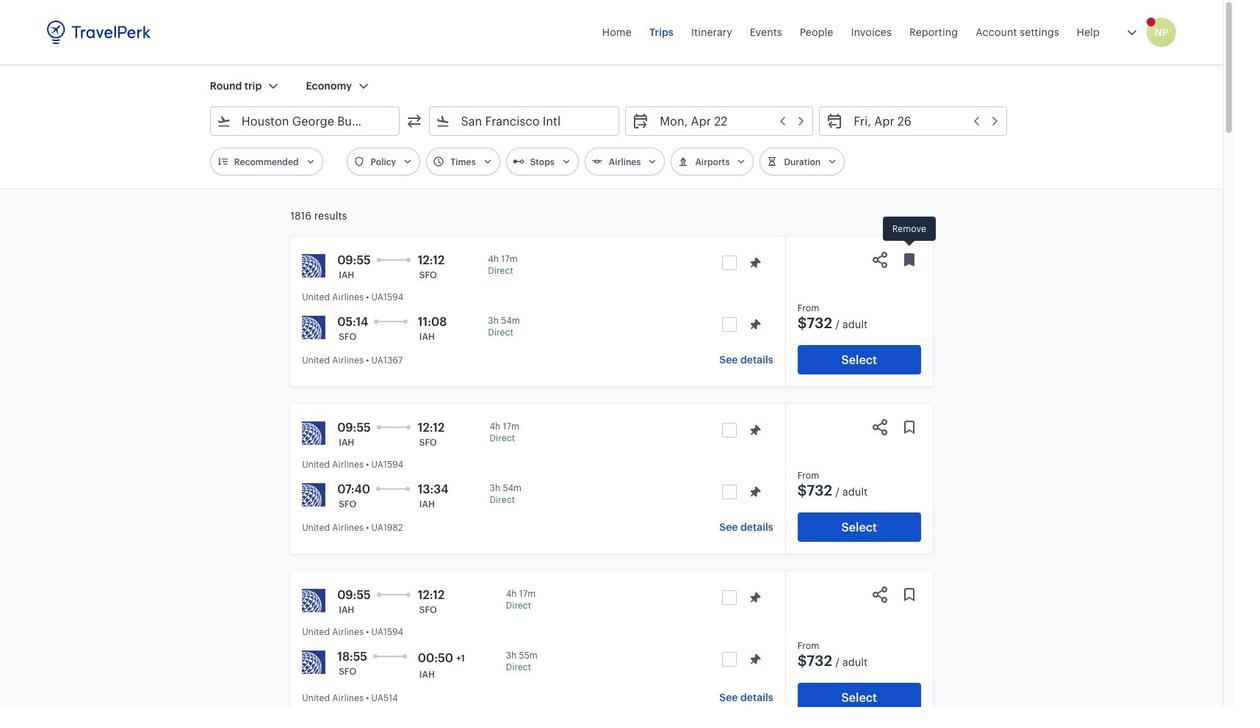 Task type: describe. For each thing, give the bounding box(es) containing it.
From search field
[[231, 109, 380, 133]]

3 united airlines image from the top
[[302, 422, 326, 445]]

To search field
[[451, 109, 600, 133]]

4 united airlines image from the top
[[302, 483, 326, 507]]



Task type: vqa. For each thing, say whether or not it's contained in the screenshot.
2nd United Airlines image from the top
yes



Task type: locate. For each thing, give the bounding box(es) containing it.
Depart field
[[650, 109, 807, 133]]

2 united airlines image from the top
[[302, 316, 326, 339]]

united airlines image
[[302, 589, 326, 613]]

tooltip
[[883, 217, 936, 248]]

Return field
[[844, 109, 1001, 133]]

united airlines image
[[302, 254, 326, 278], [302, 316, 326, 339], [302, 422, 326, 445], [302, 483, 326, 507], [302, 651, 326, 675]]

5 united airlines image from the top
[[302, 651, 326, 675]]

1 united airlines image from the top
[[302, 254, 326, 278]]



